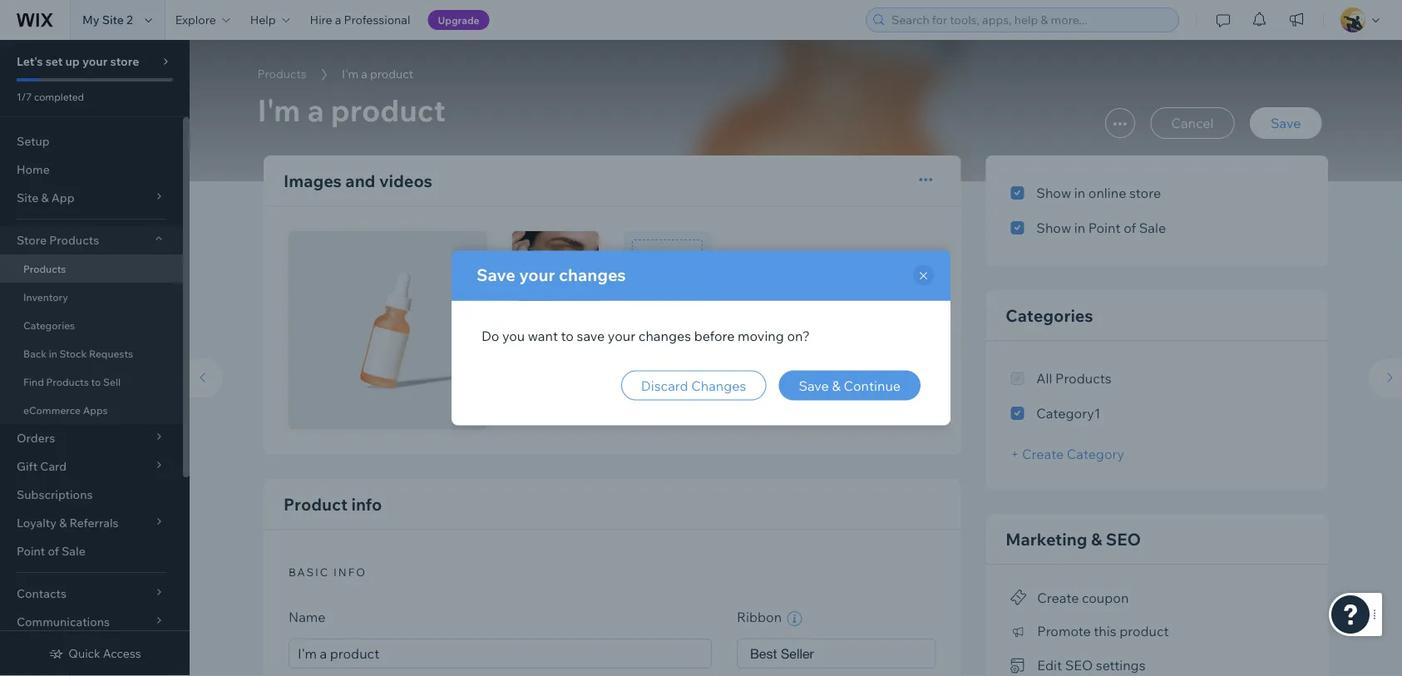 Task type: vqa. For each thing, say whether or not it's contained in the screenshot.
Simon
no



Task type: locate. For each thing, give the bounding box(es) containing it.
save inside save button
[[1271, 115, 1301, 131]]

& left continue
[[832, 377, 841, 394]]

2 vertical spatial a
[[307, 91, 324, 129]]

let's
[[17, 54, 43, 69]]

categories inside i'm a product form
[[1006, 305, 1094, 326]]

of
[[1124, 220, 1136, 236], [48, 544, 59, 559]]

1 vertical spatial store
[[1130, 185, 1161, 201]]

info for basic info
[[334, 565, 367, 579]]

show left online on the top right of the page
[[1037, 185, 1072, 201]]

0 vertical spatial your
[[82, 54, 108, 69]]

0 horizontal spatial a
[[307, 91, 324, 129]]

0 horizontal spatial point
[[17, 544, 45, 559]]

upgrade
[[438, 14, 480, 26]]

0 vertical spatial show
[[1037, 185, 1072, 201]]

of down online on the top right of the page
[[1124, 220, 1136, 236]]

info right product on the left bottom
[[351, 494, 382, 515]]

in inside 'link'
[[49, 347, 57, 360]]

my
[[82, 12, 99, 27]]

2 vertical spatial product
[[1120, 623, 1169, 640]]

products inside dropdown button
[[49, 233, 99, 247]]

images
[[284, 170, 342, 191]]

products right 'store'
[[49, 233, 99, 247]]

products link down store products on the left top of the page
[[0, 255, 183, 283]]

seo
[[1106, 529, 1141, 549], [1065, 657, 1093, 674]]

promote this product
[[1038, 623, 1169, 640]]

sale
[[1139, 220, 1166, 236], [62, 544, 86, 559]]

promote image
[[1011, 624, 1028, 639]]

categories inside the sidebar element
[[23, 319, 75, 332]]

& for marketing
[[1091, 529, 1103, 549]]

1 vertical spatial changes
[[639, 327, 691, 344]]

1 vertical spatial show
[[1037, 220, 1072, 236]]

0 vertical spatial products link
[[249, 66, 315, 82]]

seo right edit
[[1065, 657, 1093, 674]]

products up inventory
[[23, 262, 66, 275]]

on?
[[787, 327, 810, 344]]

create up promote
[[1038, 589, 1079, 606]]

0 vertical spatial store
[[110, 54, 139, 69]]

best seller
[[750, 646, 814, 661]]

show for show in online store
[[1037, 185, 1072, 201]]

in for stock
[[49, 347, 57, 360]]

+ create category button
[[1011, 446, 1125, 463]]

point
[[1089, 220, 1121, 236], [17, 544, 45, 559]]

1 vertical spatial to
[[91, 376, 101, 388]]

1 vertical spatial products link
[[0, 255, 183, 283]]

back
[[23, 347, 47, 360]]

categories down inventory
[[23, 319, 75, 332]]

ribbon
[[737, 609, 785, 626]]

save
[[1271, 115, 1301, 131], [477, 264, 516, 285], [799, 377, 829, 394]]

promote this product button
[[1011, 619, 1169, 643]]

show down show in online store
[[1037, 220, 1072, 236]]

categories link
[[0, 311, 183, 339]]

seller
[[781, 646, 814, 661]]

1 vertical spatial sale
[[62, 544, 86, 559]]

1 vertical spatial i'm a product
[[257, 91, 446, 129]]

0 horizontal spatial categories
[[23, 319, 75, 332]]

product inside 'button'
[[1120, 623, 1169, 640]]

your up want
[[519, 264, 555, 285]]

1 vertical spatial save
[[477, 264, 516, 285]]

store
[[17, 233, 47, 247]]

0 vertical spatial &
[[832, 377, 841, 394]]

i'm a product up images and videos
[[257, 91, 446, 129]]

1 vertical spatial create
[[1038, 589, 1079, 606]]

i'm a product
[[342, 67, 413, 81], [257, 91, 446, 129]]

products for find products to sell
[[46, 376, 89, 388]]

hire a professional link
[[300, 0, 420, 40]]

professional
[[344, 12, 410, 27]]

sale down subscriptions link in the bottom left of the page
[[62, 544, 86, 559]]

a down hire a professional link
[[361, 67, 368, 81]]

show
[[1037, 185, 1072, 201], [1037, 220, 1072, 236]]

of down subscriptions
[[48, 544, 59, 559]]

create
[[1022, 446, 1064, 463], [1038, 589, 1079, 606]]

create coupon
[[1038, 589, 1129, 606]]

quick access button
[[49, 646, 141, 661]]

& right marketing
[[1091, 529, 1103, 549]]

point down subscriptions
[[17, 544, 45, 559]]

1 vertical spatial a
[[361, 67, 368, 81]]

your right save
[[608, 327, 636, 344]]

1 vertical spatial product
[[331, 91, 446, 129]]

basic
[[289, 565, 330, 579]]

product down professional in the left top of the page
[[370, 67, 413, 81]]

to left sell
[[91, 376, 101, 388]]

& inside button
[[832, 377, 841, 394]]

of inside point of sale link
[[48, 544, 59, 559]]

1 horizontal spatial to
[[561, 327, 574, 344]]

2 horizontal spatial save
[[1271, 115, 1301, 131]]

want
[[528, 327, 558, 344]]

1 vertical spatial point
[[17, 544, 45, 559]]

1 horizontal spatial of
[[1124, 220, 1136, 236]]

changes up save
[[559, 264, 626, 285]]

seo inside button
[[1065, 657, 1093, 674]]

i'm down hire a professional link
[[342, 67, 359, 81]]

changes
[[559, 264, 626, 285], [639, 327, 691, 344]]

2 vertical spatial your
[[608, 327, 636, 344]]

products link inside i'm a product form
[[249, 66, 315, 82]]

1 horizontal spatial &
[[1091, 529, 1103, 549]]

0 horizontal spatial seo
[[1065, 657, 1093, 674]]

product up videos
[[331, 91, 446, 129]]

in left online on the top right of the page
[[1075, 185, 1086, 201]]

in right back at the bottom left of page
[[49, 347, 57, 360]]

2 vertical spatial save
[[799, 377, 829, 394]]

create inside create coupon button
[[1038, 589, 1079, 606]]

0 horizontal spatial &
[[832, 377, 841, 394]]

categories
[[1006, 305, 1094, 326], [23, 319, 75, 332]]

1 vertical spatial &
[[1091, 529, 1103, 549]]

1 vertical spatial info
[[334, 565, 367, 579]]

0 horizontal spatial changes
[[559, 264, 626, 285]]

in for online
[[1075, 185, 1086, 201]]

2 show from the top
[[1037, 220, 1072, 236]]

in down show in online store
[[1075, 220, 1086, 236]]

0 vertical spatial save
[[1271, 115, 1301, 131]]

basic info
[[289, 565, 367, 579]]

2 horizontal spatial your
[[608, 327, 636, 344]]

0 vertical spatial changes
[[559, 264, 626, 285]]

1 horizontal spatial changes
[[639, 327, 691, 344]]

show for show in point of sale
[[1037, 220, 1072, 236]]

edit seo settings
[[1038, 657, 1146, 674]]

hire a professional
[[310, 12, 410, 27]]

changes left before
[[639, 327, 691, 344]]

marketing
[[1006, 529, 1088, 549]]

sale inside i'm a product form
[[1139, 220, 1166, 236]]

1 vertical spatial of
[[48, 544, 59, 559]]

online
[[1089, 185, 1127, 201]]

&
[[832, 377, 841, 394], [1091, 529, 1103, 549]]

sell
[[103, 376, 121, 388]]

0 horizontal spatial i'm
[[257, 91, 301, 129]]

1 show from the top
[[1037, 185, 1072, 201]]

0 vertical spatial a
[[335, 12, 341, 27]]

Search for tools, apps, help & more... field
[[887, 8, 1174, 32]]

save & continue button
[[779, 371, 921, 401]]

0 vertical spatial seo
[[1106, 529, 1141, 549]]

1 horizontal spatial point
[[1089, 220, 1121, 236]]

1 horizontal spatial store
[[1130, 185, 1161, 201]]

create right "+"
[[1022, 446, 1064, 463]]

store products button
[[0, 226, 183, 255]]

product right this
[[1120, 623, 1169, 640]]

products
[[257, 67, 307, 81], [49, 233, 99, 247], [23, 262, 66, 275], [1056, 370, 1112, 387], [46, 376, 89, 388]]

let's set up your store
[[17, 54, 139, 69]]

point inside i'm a product form
[[1089, 220, 1121, 236]]

0 horizontal spatial your
[[82, 54, 108, 69]]

1 vertical spatial seo
[[1065, 657, 1093, 674]]

1 horizontal spatial save
[[799, 377, 829, 394]]

a up "images"
[[307, 91, 324, 129]]

apps
[[83, 404, 108, 416]]

categories up all
[[1006, 305, 1094, 326]]

info
[[351, 494, 382, 515], [334, 565, 367, 579]]

1 vertical spatial your
[[519, 264, 555, 285]]

2 vertical spatial in
[[49, 347, 57, 360]]

1 horizontal spatial i'm
[[342, 67, 359, 81]]

sale down show in online store
[[1139, 220, 1166, 236]]

0 vertical spatial of
[[1124, 220, 1136, 236]]

save inside save & continue button
[[799, 377, 829, 394]]

sidebar element
[[0, 40, 190, 676]]

do
[[482, 327, 499, 344]]

to
[[561, 327, 574, 344], [91, 376, 101, 388]]

Add a product name text field
[[289, 639, 712, 669]]

0 horizontal spatial products link
[[0, 255, 183, 283]]

0 horizontal spatial to
[[91, 376, 101, 388]]

& for save
[[832, 377, 841, 394]]

products up category1
[[1056, 370, 1112, 387]]

products up "ecommerce apps"
[[46, 376, 89, 388]]

store down 2
[[110, 54, 139, 69]]

before
[[694, 327, 735, 344]]

0 horizontal spatial store
[[110, 54, 139, 69]]

1 horizontal spatial categories
[[1006, 305, 1094, 326]]

inventory link
[[0, 283, 183, 311]]

a right hire
[[335, 12, 341, 27]]

quick
[[68, 646, 100, 661]]

0 vertical spatial info
[[351, 494, 382, 515]]

point of sale link
[[0, 537, 183, 566]]

set
[[46, 54, 63, 69]]

0 vertical spatial product
[[370, 67, 413, 81]]

0 vertical spatial in
[[1075, 185, 1086, 201]]

your
[[82, 54, 108, 69], [519, 264, 555, 285], [608, 327, 636, 344]]

1 horizontal spatial seo
[[1106, 529, 1141, 549]]

info right basic
[[334, 565, 367, 579]]

& inside i'm a product form
[[1091, 529, 1103, 549]]

products link down help "button"
[[249, 66, 315, 82]]

seo up "coupon"
[[1106, 529, 1141, 549]]

to left save
[[561, 327, 574, 344]]

show in point of sale
[[1037, 220, 1166, 236]]

your right up
[[82, 54, 108, 69]]

info for product info
[[351, 494, 382, 515]]

ecommerce apps
[[23, 404, 108, 416]]

a
[[335, 12, 341, 27], [361, 67, 368, 81], [307, 91, 324, 129]]

stock
[[60, 347, 87, 360]]

home link
[[0, 156, 183, 184]]

subscriptions
[[17, 487, 93, 502]]

i'm up "images"
[[257, 91, 301, 129]]

1 horizontal spatial your
[[519, 264, 555, 285]]

explore
[[175, 12, 216, 27]]

2
[[126, 12, 133, 27]]

0 vertical spatial sale
[[1139, 220, 1166, 236]]

requests
[[89, 347, 133, 360]]

access
[[103, 646, 141, 661]]

1/7 completed
[[17, 90, 84, 103]]

0 horizontal spatial sale
[[62, 544, 86, 559]]

i'm a product down professional in the left top of the page
[[342, 67, 413, 81]]

cancel button
[[1151, 107, 1235, 139]]

0 horizontal spatial of
[[48, 544, 59, 559]]

1 vertical spatial in
[[1075, 220, 1086, 236]]

store right online on the top right of the page
[[1130, 185, 1161, 201]]

edit
[[1038, 657, 1062, 674]]

point down online on the top right of the page
[[1089, 220, 1121, 236]]

0 horizontal spatial save
[[477, 264, 516, 285]]

1 horizontal spatial products link
[[249, 66, 315, 82]]

in for point
[[1075, 220, 1086, 236]]

0 vertical spatial point
[[1089, 220, 1121, 236]]

point of sale
[[17, 544, 86, 559]]

1 horizontal spatial sale
[[1139, 220, 1166, 236]]



Task type: describe. For each thing, give the bounding box(es) containing it.
my site 2
[[82, 12, 133, 27]]

coupon
[[1082, 589, 1129, 606]]

setup link
[[0, 127, 183, 156]]

back in stock requests
[[23, 347, 133, 360]]

up
[[65, 54, 80, 69]]

all
[[1037, 370, 1053, 387]]

settings
[[1096, 657, 1146, 674]]

store inside i'm a product form
[[1130, 185, 1161, 201]]

create coupon button
[[1011, 585, 1129, 609]]

find products to sell
[[23, 376, 121, 388]]

1 horizontal spatial a
[[335, 12, 341, 27]]

save & continue
[[799, 377, 901, 394]]

inventory
[[23, 291, 68, 303]]

products for all products
[[1056, 370, 1112, 387]]

1 vertical spatial i'm
[[257, 91, 301, 129]]

0 vertical spatial create
[[1022, 446, 1064, 463]]

name
[[289, 609, 326, 626]]

this
[[1094, 623, 1117, 640]]

store inside the sidebar element
[[110, 54, 139, 69]]

back in stock requests link
[[0, 339, 183, 368]]

images and videos
[[284, 170, 432, 191]]

save button
[[1250, 107, 1322, 139]]

store products
[[17, 233, 99, 247]]

promote coupon image
[[1011, 590, 1028, 605]]

setup
[[17, 134, 50, 148]]

sale inside the sidebar element
[[62, 544, 86, 559]]

find
[[23, 376, 44, 388]]

upgrade button
[[428, 10, 490, 30]]

your inside the sidebar element
[[82, 54, 108, 69]]

save your changes
[[477, 264, 626, 285]]

best
[[750, 646, 777, 661]]

discard changes button
[[621, 371, 766, 401]]

point inside the sidebar element
[[17, 544, 45, 559]]

continue
[[844, 377, 901, 394]]

edit seo settings button
[[1011, 653, 1146, 676]]

videos
[[379, 170, 432, 191]]

quick access
[[68, 646, 141, 661]]

category
[[1067, 446, 1125, 463]]

site
[[102, 12, 124, 27]]

subscriptions link
[[0, 481, 183, 509]]

0 vertical spatial to
[[561, 327, 574, 344]]

and
[[346, 170, 376, 191]]

save for save & continue
[[799, 377, 829, 394]]

1/7
[[17, 90, 32, 103]]

promote
[[1038, 623, 1091, 640]]

products down help "button"
[[257, 67, 307, 81]]

category1
[[1037, 405, 1101, 422]]

save for save your changes
[[477, 264, 516, 285]]

to inside the sidebar element
[[91, 376, 101, 388]]

i'm a product form
[[181, 40, 1403, 676]]

save for save
[[1271, 115, 1301, 131]]

ecommerce apps link
[[0, 396, 183, 424]]

show in online store
[[1037, 185, 1161, 201]]

seo settings image
[[1011, 658, 1028, 673]]

marketing & seo
[[1006, 529, 1141, 549]]

0 vertical spatial i'm a product
[[342, 67, 413, 81]]

all products
[[1037, 370, 1112, 387]]

products for store products
[[49, 233, 99, 247]]

help
[[250, 12, 276, 27]]

hire
[[310, 12, 332, 27]]

you
[[502, 327, 525, 344]]

help button
[[240, 0, 300, 40]]

find products to sell link
[[0, 368, 183, 396]]

do you want to save your changes before moving on?
[[482, 327, 810, 344]]

+ create category
[[1011, 446, 1125, 463]]

cancel
[[1172, 115, 1214, 131]]

discard
[[641, 377, 688, 394]]

changes
[[691, 377, 747, 394]]

product info
[[284, 494, 382, 515]]

moving
[[738, 327, 784, 344]]

0 vertical spatial i'm
[[342, 67, 359, 81]]

discard changes
[[641, 377, 747, 394]]

+
[[1011, 446, 1019, 463]]

completed
[[34, 90, 84, 103]]

product
[[284, 494, 348, 515]]

2 horizontal spatial a
[[361, 67, 368, 81]]

of inside i'm a product form
[[1124, 220, 1136, 236]]

home
[[17, 162, 50, 177]]

save
[[577, 327, 605, 344]]



